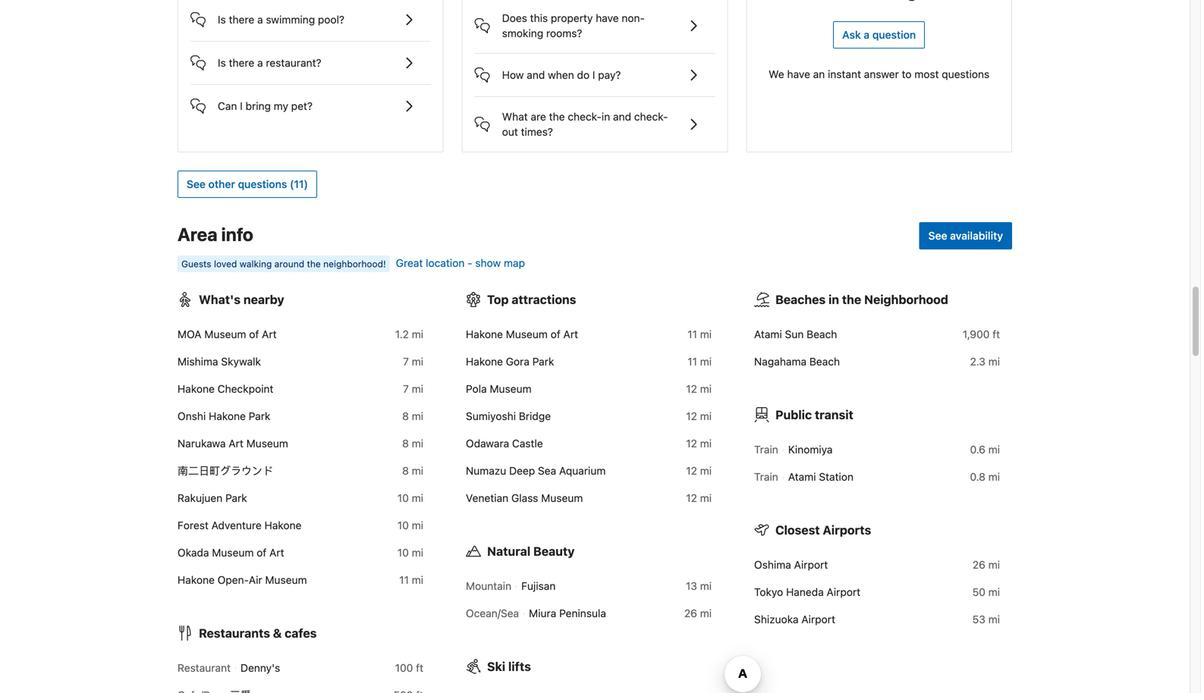 Task type: describe. For each thing, give the bounding box(es) containing it.
show
[[475, 257, 501, 269]]

restaurant?
[[266, 56, 322, 69]]

shizuoka airport
[[755, 614, 836, 626]]

airports
[[823, 523, 872, 538]]

answer
[[864, 68, 899, 80]]

a for swimming
[[257, 13, 263, 26]]

bridge
[[519, 410, 551, 423]]

neighborhood!
[[323, 259, 386, 269]]

skywalk
[[221, 356, 261, 368]]

13
[[686, 580, 698, 593]]

1.2
[[395, 328, 409, 341]]

11 mi for hakone gora park
[[688, 356, 712, 368]]

0 horizontal spatial the
[[307, 259, 321, 269]]

is there a restaurant?
[[218, 56, 322, 69]]

oshima airport
[[755, 559, 828, 572]]

0 vertical spatial 26
[[973, 559, 986, 572]]

10 mi for hakone
[[398, 520, 424, 532]]

out
[[502, 126, 518, 138]]

mi for pola museum
[[700, 383, 712, 395]]

0.6 mi
[[971, 444, 1000, 456]]

is there a restaurant? button
[[191, 42, 431, 72]]

mi for hakone checkpoint
[[412, 383, 424, 395]]

12 mi for pola museum
[[686, 383, 712, 395]]

museum up 南二日町グラウンド
[[246, 438, 288, 450]]

sumiyoshi bridge
[[466, 410, 551, 423]]

12 for venetian glass museum
[[686, 492, 698, 505]]

can i bring my pet? button
[[191, 85, 431, 115]]

haneda
[[786, 586, 824, 599]]

great
[[396, 257, 423, 269]]

castle
[[512, 438, 543, 450]]

fujisan
[[522, 580, 556, 593]]

property
[[551, 12, 593, 24]]

rakujuen park
[[178, 492, 247, 505]]

8 mi for museum
[[402, 438, 424, 450]]

0.8 mi
[[970, 471, 1000, 483]]

venetian glass museum
[[466, 492, 583, 505]]

airport for shizuoka airport
[[802, 614, 836, 626]]

is for is there a restaurant?
[[218, 56, 226, 69]]

mishima skywalk
[[178, 356, 261, 368]]

(11)
[[290, 178, 308, 190]]

non-
[[622, 12, 645, 24]]

the for what
[[549, 110, 565, 123]]

-
[[468, 257, 473, 269]]

great location - show map link
[[396, 257, 525, 269]]

venetian
[[466, 492, 509, 505]]

how
[[502, 69, 524, 81]]

hakone gora park
[[466, 356, 554, 368]]

have inside does this property have non- smoking rooms?
[[596, 12, 619, 24]]

do
[[577, 69, 590, 81]]

hakone for checkpoint
[[178, 383, 215, 395]]

hakone for museum
[[466, 328, 503, 341]]

top
[[487, 293, 509, 307]]

pet?
[[291, 100, 313, 112]]

open-
[[218, 574, 249, 587]]

bring
[[246, 100, 271, 112]]

12 for pola museum
[[686, 383, 698, 395]]

50
[[973, 586, 986, 599]]

neighborhood
[[865, 293, 949, 307]]

info
[[221, 224, 253, 245]]

3 8 mi from the top
[[402, 465, 424, 477]]

mi for nagahama beach
[[989, 356, 1000, 368]]

other
[[208, 178, 235, 190]]

10 mi for of
[[398, 547, 424, 559]]

mi for moa museum of art
[[412, 328, 424, 341]]

in inside what are the check-in and check- out times?
[[602, 110, 610, 123]]

see for see availability
[[929, 230, 948, 242]]

the for beaches
[[842, 293, 862, 307]]

does
[[502, 12, 527, 24]]

1 vertical spatial in
[[829, 293, 840, 307]]

museum up mishima skywalk
[[204, 328, 246, 341]]

3 8 from the top
[[402, 465, 409, 477]]

8 for museum
[[402, 438, 409, 450]]

mi for venetian glass museum
[[700, 492, 712, 505]]

art for okada museum of art
[[270, 547, 284, 559]]

there for is there a swimming pool?
[[229, 13, 254, 26]]

100 ft
[[395, 662, 424, 675]]

7 for checkpoint
[[403, 383, 409, 395]]

cafes
[[285, 627, 317, 641]]

restaurants
[[199, 627, 270, 641]]

0 vertical spatial and
[[527, 69, 545, 81]]

glass
[[512, 492, 539, 505]]

this
[[530, 12, 548, 24]]

shizuoka
[[755, 614, 799, 626]]

to
[[902, 68, 912, 80]]

loved
[[214, 259, 237, 269]]

restaurants & cafes
[[199, 627, 317, 641]]

sea
[[538, 465, 557, 477]]

station
[[819, 471, 854, 483]]

53 mi
[[973, 614, 1000, 626]]

forest
[[178, 520, 209, 532]]

12 mi for numazu deep sea aquarium
[[686, 465, 712, 477]]

rakujuen
[[178, 492, 223, 505]]

1 10 from the top
[[398, 492, 409, 505]]

nagahama
[[755, 356, 807, 368]]

does this property have non- smoking rooms?
[[502, 12, 645, 39]]

pola museum
[[466, 383, 532, 395]]

how and when do i pay? button
[[475, 54, 715, 84]]

miura peninsula
[[529, 608, 606, 620]]

tokyo
[[755, 586, 784, 599]]

museum down 'hakone gora park' in the bottom of the page
[[490, 383, 532, 395]]

moa
[[178, 328, 202, 341]]

area
[[178, 224, 218, 245]]

narukawa art museum
[[178, 438, 288, 450]]

mi for okada museum of art
[[412, 547, 424, 559]]

0 vertical spatial beach
[[807, 328, 838, 341]]

swimming
[[266, 13, 315, 26]]

art for moa museum of art
[[262, 328, 277, 341]]

sumiyoshi
[[466, 410, 516, 423]]

oshima
[[755, 559, 792, 572]]

map
[[504, 257, 525, 269]]

beaches
[[776, 293, 826, 307]]

mi for 南二日町グラウンド
[[412, 465, 424, 477]]

museum up open-
[[212, 547, 254, 559]]

mi for numazu deep sea aquarium
[[700, 465, 712, 477]]

see availability button
[[920, 222, 1013, 250]]

is there a swimming pool? button
[[191, 0, 431, 29]]

mi for hakone gora park
[[700, 356, 712, 368]]

mi for hakone museum of art
[[700, 328, 712, 341]]

beauty
[[534, 545, 575, 559]]

1 vertical spatial beach
[[810, 356, 840, 368]]

of for nearby
[[249, 328, 259, 341]]

sun
[[785, 328, 804, 341]]

closest airports
[[776, 523, 872, 538]]

11 for hakone open-air museum
[[399, 574, 409, 587]]

mi for odawara castle
[[700, 438, 712, 450]]

ask a question
[[843, 28, 916, 41]]

pay?
[[598, 69, 621, 81]]

11 for hakone museum of art
[[688, 328, 698, 341]]

and inside what are the check-in and check- out times?
[[613, 110, 632, 123]]

mi for oshima airport
[[989, 559, 1000, 572]]

mi for mishima skywalk
[[412, 356, 424, 368]]



Task type: vqa. For each thing, say whether or not it's contained in the screenshot.
New York to Atlanta Shortest flight time: 2h 00m New
no



Task type: locate. For each thing, give the bounding box(es) containing it.
0 vertical spatial 8
[[402, 410, 409, 423]]

0 vertical spatial the
[[549, 110, 565, 123]]

see
[[187, 178, 206, 190], [929, 230, 948, 242]]

7 for skywalk
[[403, 356, 409, 368]]

0 vertical spatial atami
[[755, 328, 782, 341]]

8 for park
[[402, 410, 409, 423]]

in right beaches
[[829, 293, 840, 307]]

and
[[527, 69, 545, 81], [613, 110, 632, 123]]

2 7 from the top
[[403, 383, 409, 395]]

0 vertical spatial 7
[[403, 356, 409, 368]]

ask
[[843, 28, 861, 41]]

museum
[[204, 328, 246, 341], [506, 328, 548, 341], [490, 383, 532, 395], [246, 438, 288, 450], [541, 492, 583, 505], [212, 547, 254, 559], [265, 574, 307, 587]]

2 8 mi from the top
[[402, 438, 424, 450]]

4 12 from the top
[[686, 465, 698, 477]]

hakone down "top"
[[466, 328, 503, 341]]

airport right haneda at the bottom of page
[[827, 586, 861, 599]]

1 vertical spatial and
[[613, 110, 632, 123]]

park for hakone gora park
[[533, 356, 554, 368]]

1 horizontal spatial have
[[788, 68, 811, 80]]

3 12 mi from the top
[[686, 438, 712, 450]]

11
[[688, 328, 698, 341], [688, 356, 698, 368], [399, 574, 409, 587]]

miura
[[529, 608, 557, 620]]

closest
[[776, 523, 820, 538]]

10
[[398, 492, 409, 505], [398, 520, 409, 532], [398, 547, 409, 559]]

1 vertical spatial have
[[788, 68, 811, 80]]

1 vertical spatial ft
[[416, 662, 424, 675]]

2 there from the top
[[229, 56, 254, 69]]

checkpoint
[[218, 383, 274, 395]]

airport down tokyo haneda airport at bottom
[[802, 614, 836, 626]]

2 vertical spatial a
[[257, 56, 263, 69]]

museum down sea
[[541, 492, 583, 505]]

in down pay?
[[602, 110, 610, 123]]

beaches in the neighborhood
[[776, 293, 949, 307]]

1 8 mi from the top
[[402, 410, 424, 423]]

1 12 from the top
[[686, 383, 698, 395]]

rooms?
[[547, 27, 583, 39]]

there left swimming
[[229, 13, 254, 26]]

the inside what are the check-in and check- out times?
[[549, 110, 565, 123]]

8 mi for park
[[402, 410, 424, 423]]

0 horizontal spatial and
[[527, 69, 545, 81]]

train for kinomiya
[[755, 444, 779, 456]]

art down nearby
[[262, 328, 277, 341]]

2 vertical spatial 8 mi
[[402, 465, 424, 477]]

3 10 mi from the top
[[398, 547, 424, 559]]

1 vertical spatial the
[[307, 259, 321, 269]]

ski lifts
[[487, 660, 531, 674]]

2 12 from the top
[[686, 410, 698, 423]]

2 7 mi from the top
[[403, 383, 424, 395]]

art down the attractions
[[564, 328, 578, 341]]

1 horizontal spatial 26
[[973, 559, 986, 572]]

beach down atami sun beach
[[810, 356, 840, 368]]

mountain
[[466, 580, 512, 593]]

there inside "button"
[[229, 13, 254, 26]]

7 mi for hakone checkpoint
[[403, 383, 424, 395]]

is up 'can'
[[218, 56, 226, 69]]

ft
[[993, 328, 1000, 341], [416, 662, 424, 675]]

1 there from the top
[[229, 13, 254, 26]]

0 vertical spatial 26 mi
[[973, 559, 1000, 572]]

0 vertical spatial in
[[602, 110, 610, 123]]

&
[[273, 627, 282, 641]]

0 vertical spatial park
[[533, 356, 554, 368]]

museum up gora
[[506, 328, 548, 341]]

1 vertical spatial there
[[229, 56, 254, 69]]

11 for hakone gora park
[[688, 356, 698, 368]]

hakone down mishima
[[178, 383, 215, 395]]

is for is there a swimming pool?
[[218, 13, 226, 26]]

see for see other questions (11)
[[187, 178, 206, 190]]

0 horizontal spatial park
[[225, 492, 247, 505]]

0 vertical spatial a
[[257, 13, 263, 26]]

forest adventure hakone
[[178, 520, 302, 532]]

hakone up pola
[[466, 356, 503, 368]]

questions right most
[[942, 68, 990, 80]]

museum right "air"
[[265, 574, 307, 587]]

1 vertical spatial atami
[[789, 471, 816, 483]]

2 vertical spatial park
[[225, 492, 247, 505]]

1 vertical spatial a
[[864, 28, 870, 41]]

atami station
[[789, 471, 854, 483]]

1,900 ft
[[963, 328, 1000, 341]]

and down pay?
[[613, 110, 632, 123]]

mi for onshi hakone park
[[412, 410, 424, 423]]

1 vertical spatial 7
[[403, 383, 409, 395]]

1 vertical spatial 10
[[398, 520, 409, 532]]

availability
[[951, 230, 1004, 242]]

0 vertical spatial i
[[593, 69, 595, 81]]

hakone down hakone checkpoint
[[209, 410, 246, 423]]

5 12 from the top
[[686, 492, 698, 505]]

how and when do i pay?
[[502, 69, 621, 81]]

is inside "button"
[[218, 13, 226, 26]]

11 mi for hakone open-air museum
[[399, 574, 424, 587]]

1 horizontal spatial see
[[929, 230, 948, 242]]

when
[[548, 69, 574, 81]]

park up adventure
[[225, 492, 247, 505]]

0 horizontal spatial i
[[240, 100, 243, 112]]

have left the non-
[[596, 12, 619, 24]]

0 vertical spatial 7 mi
[[403, 356, 424, 368]]

1 vertical spatial airport
[[827, 586, 861, 599]]

mi for shizuoka airport
[[989, 614, 1000, 626]]

train left the "atami station"
[[755, 471, 779, 483]]

mi for forest adventure hakone
[[412, 520, 424, 532]]

0 horizontal spatial ft
[[416, 662, 424, 675]]

we
[[769, 68, 785, 80]]

1 7 mi from the top
[[403, 356, 424, 368]]

mi for hakone open-air museum
[[412, 574, 424, 587]]

5 12 mi from the top
[[686, 492, 712, 505]]

1 is from the top
[[218, 13, 226, 26]]

instant
[[828, 68, 862, 80]]

1 check- from the left
[[568, 110, 602, 123]]

a left swimming
[[257, 13, 263, 26]]

questions
[[942, 68, 990, 80], [238, 178, 287, 190]]

2 vertical spatial 11
[[399, 574, 409, 587]]

0 horizontal spatial in
[[602, 110, 610, 123]]

of for attractions
[[551, 328, 561, 341]]

26 down 13
[[685, 608, 698, 620]]

ft right 1,900
[[993, 328, 1000, 341]]

12 mi for sumiyoshi bridge
[[686, 410, 712, 423]]

nagahama beach
[[755, 356, 840, 368]]

2 vertical spatial the
[[842, 293, 862, 307]]

1 horizontal spatial questions
[[942, 68, 990, 80]]

1 vertical spatial 8 mi
[[402, 438, 424, 450]]

of
[[249, 328, 259, 341], [551, 328, 561, 341], [257, 547, 267, 559]]

0 horizontal spatial see
[[187, 178, 206, 190]]

1 10 mi from the top
[[398, 492, 424, 505]]

see inside button
[[929, 230, 948, 242]]

atami down kinomiya
[[789, 471, 816, 483]]

atami sun beach
[[755, 328, 838, 341]]

0 vertical spatial is
[[218, 13, 226, 26]]

南二日町グラウンド
[[178, 465, 273, 477]]

1 horizontal spatial in
[[829, 293, 840, 307]]

location
[[426, 257, 465, 269]]

0 vertical spatial 10 mi
[[398, 492, 424, 505]]

are
[[531, 110, 546, 123]]

1 vertical spatial 7 mi
[[403, 383, 424, 395]]

park for onshi hakone park
[[249, 410, 271, 423]]

1 vertical spatial park
[[249, 410, 271, 423]]

1 horizontal spatial park
[[249, 410, 271, 423]]

1 12 mi from the top
[[686, 383, 712, 395]]

11 mi for hakone museum of art
[[688, 328, 712, 341]]

26 mi up 50 mi on the bottom
[[973, 559, 1000, 572]]

1 horizontal spatial atami
[[789, 471, 816, 483]]

0 vertical spatial train
[[755, 444, 779, 456]]

1 vertical spatial 11
[[688, 356, 698, 368]]

odawara castle
[[466, 438, 543, 450]]

2 horizontal spatial the
[[842, 293, 862, 307]]

2 10 from the top
[[398, 520, 409, 532]]

2 vertical spatial 10
[[398, 547, 409, 559]]

hakone for open-
[[178, 574, 215, 587]]

1 vertical spatial 10 mi
[[398, 520, 424, 532]]

airport for oshima airport
[[794, 559, 828, 572]]

0 vertical spatial have
[[596, 12, 619, 24]]

art up hakone open-air museum
[[270, 547, 284, 559]]

0 vertical spatial 11
[[688, 328, 698, 341]]

see inside button
[[187, 178, 206, 190]]

there for is there a restaurant?
[[229, 56, 254, 69]]

there up 'can'
[[229, 56, 254, 69]]

ft right 100
[[416, 662, 424, 675]]

guests loved walking around the neighborhood!
[[181, 259, 386, 269]]

natural beauty
[[487, 545, 575, 559]]

1 horizontal spatial i
[[593, 69, 595, 81]]

7 mi for mishima skywalk
[[403, 356, 424, 368]]

12 mi for odawara castle
[[686, 438, 712, 450]]

1 vertical spatial train
[[755, 471, 779, 483]]

a
[[257, 13, 263, 26], [864, 28, 870, 41], [257, 56, 263, 69]]

0 vertical spatial airport
[[794, 559, 828, 572]]

1 horizontal spatial ft
[[993, 328, 1000, 341]]

a left restaurant?
[[257, 56, 263, 69]]

onshi
[[178, 410, 206, 423]]

most
[[915, 68, 939, 80]]

2 check- from the left
[[634, 110, 668, 123]]

10 mi
[[398, 492, 424, 505], [398, 520, 424, 532], [398, 547, 424, 559]]

10 for of
[[398, 547, 409, 559]]

questions left (11)
[[238, 178, 287, 190]]

12 for odawara castle
[[686, 438, 698, 450]]

1 horizontal spatial 26 mi
[[973, 559, 1000, 572]]

2 vertical spatial 11 mi
[[399, 574, 424, 587]]

mi for narukawa art museum
[[412, 438, 424, 450]]

10 for hakone
[[398, 520, 409, 532]]

ft for beaches in the neighborhood
[[993, 328, 1000, 341]]

is up is there a restaurant?
[[218, 13, 226, 26]]

0 horizontal spatial 26 mi
[[685, 608, 712, 620]]

a inside button
[[257, 56, 263, 69]]

1 vertical spatial see
[[929, 230, 948, 242]]

1 vertical spatial 11 mi
[[688, 356, 712, 368]]

walking
[[240, 259, 272, 269]]

beach right sun
[[807, 328, 838, 341]]

3 10 from the top
[[398, 547, 409, 559]]

11 mi
[[688, 328, 712, 341], [688, 356, 712, 368], [399, 574, 424, 587]]

2.3 mi
[[971, 356, 1000, 368]]

2 is from the top
[[218, 56, 226, 69]]

ft for restaurants & cafes
[[416, 662, 424, 675]]

0 vertical spatial ft
[[993, 328, 1000, 341]]

art for hakone museum of art
[[564, 328, 578, 341]]

of down the attractions
[[551, 328, 561, 341]]

tokyo haneda airport
[[755, 586, 861, 599]]

1 vertical spatial 26
[[685, 608, 698, 620]]

the right beaches
[[842, 293, 862, 307]]

can
[[218, 100, 237, 112]]

1 vertical spatial is
[[218, 56, 226, 69]]

0 horizontal spatial check-
[[568, 110, 602, 123]]

top attractions
[[487, 293, 576, 307]]

12 for numazu deep sea aquarium
[[686, 465, 698, 477]]

question
[[873, 28, 916, 41]]

1 vertical spatial 8
[[402, 438, 409, 450]]

we have an instant answer to most questions
[[769, 68, 990, 80]]

art up 南二日町グラウンド
[[229, 438, 244, 450]]

0 vertical spatial 10
[[398, 492, 409, 505]]

2 vertical spatial airport
[[802, 614, 836, 626]]

12 mi for venetian glass museum
[[686, 492, 712, 505]]

ask a question button
[[834, 21, 925, 49]]

park right gora
[[533, 356, 554, 368]]

park down checkpoint
[[249, 410, 271, 423]]

1 vertical spatial questions
[[238, 178, 287, 190]]

train left kinomiya
[[755, 444, 779, 456]]

atami for atami station
[[789, 471, 816, 483]]

atami for atami sun beach
[[755, 328, 782, 341]]

the right are
[[549, 110, 565, 123]]

2 12 mi from the top
[[686, 410, 712, 423]]

2 10 mi from the top
[[398, 520, 424, 532]]

1 7 from the top
[[403, 356, 409, 368]]

have
[[596, 12, 619, 24], [788, 68, 811, 80]]

0 horizontal spatial questions
[[238, 178, 287, 190]]

4 12 mi from the top
[[686, 465, 712, 477]]

12 mi
[[686, 383, 712, 395], [686, 410, 712, 423], [686, 438, 712, 450], [686, 465, 712, 477], [686, 492, 712, 505]]

is inside button
[[218, 56, 226, 69]]

0 horizontal spatial have
[[596, 12, 619, 24]]

a right ask
[[864, 28, 870, 41]]

0 vertical spatial there
[[229, 13, 254, 26]]

26 mi
[[973, 559, 1000, 572], [685, 608, 712, 620]]

0 horizontal spatial atami
[[755, 328, 782, 341]]

of up skywalk on the left bottom of the page
[[249, 328, 259, 341]]

the right around
[[307, 259, 321, 269]]

26 mi down 13 mi
[[685, 608, 712, 620]]

see other questions (11)
[[187, 178, 308, 190]]

check-
[[568, 110, 602, 123], [634, 110, 668, 123]]

2 vertical spatial 10 mi
[[398, 547, 424, 559]]

2 8 from the top
[[402, 438, 409, 450]]

2 vertical spatial 8
[[402, 465, 409, 477]]

2 horizontal spatial park
[[533, 356, 554, 368]]

and right how
[[527, 69, 545, 81]]

natural
[[487, 545, 531, 559]]

1 horizontal spatial and
[[613, 110, 632, 123]]

hakone right adventure
[[265, 520, 302, 532]]

1 horizontal spatial check-
[[634, 110, 668, 123]]

i right 'can'
[[240, 100, 243, 112]]

okada museum of art
[[178, 547, 284, 559]]

what
[[502, 110, 528, 123]]

26 up 50 on the right bottom of the page
[[973, 559, 986, 572]]

airport up tokyo haneda airport at bottom
[[794, 559, 828, 572]]

mi for rakujuen park
[[412, 492, 424, 505]]

hakone for gora
[[466, 356, 503, 368]]

a inside "button"
[[257, 13, 263, 26]]

atami left sun
[[755, 328, 782, 341]]

narukawa
[[178, 438, 226, 450]]

2 train from the top
[[755, 471, 779, 483]]

train for atami station
[[755, 471, 779, 483]]

1 horizontal spatial the
[[549, 110, 565, 123]]

12 for sumiyoshi bridge
[[686, 410, 698, 423]]

ski
[[487, 660, 506, 674]]

see left availability
[[929, 230, 948, 242]]

0 vertical spatial 8 mi
[[402, 410, 424, 423]]

hakone down the okada
[[178, 574, 215, 587]]

hakone open-air museum
[[178, 574, 307, 587]]

times?
[[521, 126, 553, 138]]

lifts
[[509, 660, 531, 674]]

pool?
[[318, 13, 345, 26]]

airport
[[794, 559, 828, 572], [827, 586, 861, 599], [802, 614, 836, 626]]

1 vertical spatial i
[[240, 100, 243, 112]]

see other questions (11) button
[[178, 171, 317, 198]]

0 vertical spatial 11 mi
[[688, 328, 712, 341]]

denny's
[[241, 662, 280, 675]]

0 vertical spatial see
[[187, 178, 206, 190]]

mi
[[412, 328, 424, 341], [700, 328, 712, 341], [412, 356, 424, 368], [700, 356, 712, 368], [989, 356, 1000, 368], [412, 383, 424, 395], [700, 383, 712, 395], [412, 410, 424, 423], [700, 410, 712, 423], [412, 438, 424, 450], [700, 438, 712, 450], [989, 444, 1000, 456], [412, 465, 424, 477], [700, 465, 712, 477], [989, 471, 1000, 483], [412, 492, 424, 505], [700, 492, 712, 505], [412, 520, 424, 532], [412, 547, 424, 559], [989, 559, 1000, 572], [412, 574, 424, 587], [700, 580, 712, 593], [989, 586, 1000, 599], [700, 608, 712, 620], [989, 614, 1000, 626]]

1 8 from the top
[[402, 410, 409, 423]]

questions inside button
[[238, 178, 287, 190]]

check- down do
[[568, 110, 602, 123]]

3 12 from the top
[[686, 438, 698, 450]]

check- down how and when do i pay? button
[[634, 110, 668, 123]]

0 vertical spatial questions
[[942, 68, 990, 80]]

1 vertical spatial 26 mi
[[685, 608, 712, 620]]

1 train from the top
[[755, 444, 779, 456]]

0 horizontal spatial 26
[[685, 608, 698, 620]]

beach
[[807, 328, 838, 341], [810, 356, 840, 368]]

have left an
[[788, 68, 811, 80]]

a inside 'button'
[[864, 28, 870, 41]]

gora
[[506, 356, 530, 368]]

53
[[973, 614, 986, 626]]

a for restaurant?
[[257, 56, 263, 69]]

what are the check-in and check- out times? button
[[475, 97, 715, 140]]

there inside button
[[229, 56, 254, 69]]

see left other
[[187, 178, 206, 190]]

what's
[[199, 293, 241, 307]]

of up "air"
[[257, 547, 267, 559]]

7 mi
[[403, 356, 424, 368], [403, 383, 424, 395]]

mi for tokyo haneda airport
[[989, 586, 1000, 599]]

mi for sumiyoshi bridge
[[700, 410, 712, 423]]

i right do
[[593, 69, 595, 81]]

1,900
[[963, 328, 990, 341]]



